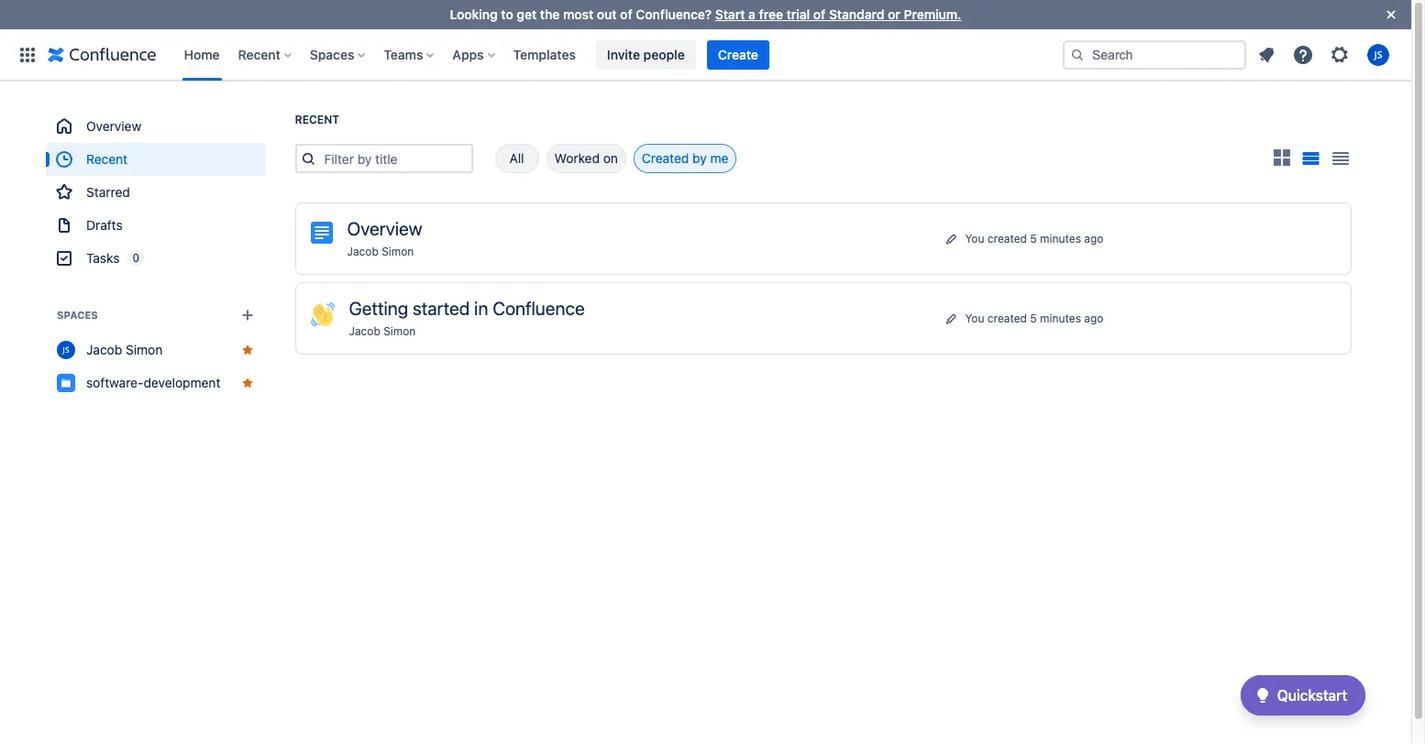 Task type: locate. For each thing, give the bounding box(es) containing it.
tab list containing all
[[473, 144, 737, 173]]

recent link
[[45, 143, 266, 176]]

0
[[132, 251, 139, 265]]

jacob simon link up software-development
[[45, 334, 266, 367]]

templates
[[513, 46, 576, 62]]

to
[[501, 6, 513, 22]]

tasks
[[86, 250, 119, 266]]

group
[[45, 110, 266, 275]]

jacob inside the getting started in confluence jacob simon
[[349, 325, 380, 338]]

2 ago from the top
[[1084, 311, 1104, 325]]

recent inside dropdown button
[[238, 46, 281, 62]]

1 you created 5 minutes ago from the top
[[965, 232, 1104, 245]]

recent button
[[233, 40, 299, 69]]

1 vertical spatial simon
[[384, 325, 416, 338]]

0 vertical spatial simon
[[382, 245, 414, 259]]

jacob simon link down 'getting'
[[349, 325, 416, 338]]

overview jacob simon
[[347, 218, 422, 259]]

2 you from the top
[[965, 311, 985, 325]]

looking
[[450, 6, 498, 22]]

you
[[965, 232, 985, 245], [965, 311, 985, 325]]

0 horizontal spatial overview
[[86, 118, 141, 134]]

0 vertical spatial spaces
[[310, 46, 354, 62]]

0 vertical spatial you
[[965, 232, 985, 245]]

you created 5 minutes ago
[[965, 232, 1104, 245], [965, 311, 1104, 325]]

overview inside overview link
[[86, 118, 141, 134]]

Filter by title field
[[319, 146, 471, 172]]

confluence image
[[48, 44, 156, 66], [48, 44, 156, 66]]

jacob up 'getting'
[[347, 245, 379, 259]]

start
[[715, 6, 745, 22]]

0 horizontal spatial spaces
[[56, 309, 98, 321]]

spaces right recent dropdown button
[[310, 46, 354, 62]]

worked on button
[[546, 144, 626, 173]]

minutes for overview
[[1040, 232, 1081, 245]]

1 5 from the top
[[1030, 232, 1037, 245]]

all button
[[495, 144, 539, 173]]

apps button
[[447, 40, 502, 69]]

simon up 'getting'
[[382, 245, 414, 259]]

overview for overview jacob simon
[[347, 218, 422, 239]]

jacob down 'getting'
[[349, 325, 380, 338]]

1 vertical spatial jacob
[[349, 325, 380, 338]]

software-development link
[[45, 367, 266, 400]]

Search field
[[1063, 40, 1246, 69]]

simon
[[382, 245, 414, 259], [384, 325, 416, 338], [125, 342, 162, 358]]

create
[[718, 46, 758, 62]]

1 vertical spatial minutes
[[1040, 311, 1081, 325]]

created
[[988, 232, 1027, 245], [988, 311, 1027, 325]]

1 vertical spatial created
[[988, 311, 1027, 325]]

premium.
[[904, 6, 962, 22]]

settings icon image
[[1329, 44, 1351, 66]]

1 horizontal spatial spaces
[[310, 46, 354, 62]]

software-
[[86, 375, 143, 391]]

5
[[1030, 232, 1037, 245], [1030, 311, 1037, 325]]

1 vertical spatial 5
[[1030, 311, 1037, 325]]

of right trial
[[813, 6, 826, 22]]

0 horizontal spatial recent
[[86, 151, 127, 167]]

0 vertical spatial ago
[[1084, 232, 1104, 245]]

0 vertical spatial jacob
[[347, 245, 379, 259]]

invite
[[607, 46, 640, 62]]

jacob simon link for started
[[349, 325, 416, 338]]

development
[[143, 375, 220, 391]]

1 horizontal spatial of
[[813, 6, 826, 22]]

all
[[509, 150, 524, 166]]

:wave: image
[[310, 303, 334, 327]]

1 you from the top
[[965, 232, 985, 245]]

1 horizontal spatial recent
[[238, 46, 281, 62]]

2 you created 5 minutes ago from the top
[[965, 311, 1104, 325]]

1 vertical spatial recent
[[295, 113, 339, 127]]

recent down spaces popup button
[[295, 113, 339, 127]]

1 horizontal spatial overview
[[347, 218, 422, 239]]

simon inside overview jacob simon
[[382, 245, 414, 259]]

1 vertical spatial ago
[[1084, 311, 1104, 325]]

1 vertical spatial overview
[[347, 218, 422, 239]]

1 vertical spatial spaces
[[56, 309, 98, 321]]

2 vertical spatial jacob
[[86, 342, 122, 358]]

compact list image
[[1329, 148, 1352, 170]]

started
[[413, 298, 470, 319]]

minutes
[[1040, 232, 1081, 245], [1040, 311, 1081, 325]]

out
[[597, 6, 617, 22]]

simon down 'getting'
[[384, 325, 416, 338]]

invite people
[[607, 46, 685, 62]]

jacob simon link up 'getting'
[[347, 245, 414, 259]]

notification icon image
[[1256, 44, 1278, 66]]

starred
[[86, 184, 130, 200]]

ago
[[1084, 232, 1104, 245], [1084, 311, 1104, 325]]

jacob inside jacob simon link
[[86, 342, 122, 358]]

simon up software-development
[[125, 342, 162, 358]]

1 ago from the top
[[1084, 232, 1104, 245]]

drafts
[[86, 217, 122, 233]]

home link
[[178, 40, 225, 69]]

1 created from the top
[[988, 232, 1027, 245]]

of
[[620, 6, 633, 22], [813, 6, 826, 22]]

1 minutes from the top
[[1040, 232, 1081, 245]]

tab list
[[473, 144, 737, 173]]

spaces
[[310, 46, 354, 62], [56, 309, 98, 321]]

0 vertical spatial 5
[[1030, 232, 1037, 245]]

overview right page icon
[[347, 218, 422, 239]]

0 vertical spatial minutes
[[1040, 232, 1081, 245]]

jacob up software-
[[86, 342, 122, 358]]

0 vertical spatial overview
[[86, 118, 141, 134]]

0 vertical spatial recent
[[238, 46, 281, 62]]

ago for getting started in confluence
[[1084, 311, 1104, 325]]

0 horizontal spatial of
[[620, 6, 633, 22]]

getting
[[349, 298, 408, 319]]

2 minutes from the top
[[1040, 311, 1081, 325]]

of right out
[[620, 6, 633, 22]]

you for overview
[[965, 232, 985, 245]]

recent
[[238, 46, 281, 62], [295, 113, 339, 127], [86, 151, 127, 167]]

0 vertical spatial you created 5 minutes ago
[[965, 232, 1104, 245]]

created by me
[[642, 150, 729, 166]]

0 vertical spatial created
[[988, 232, 1027, 245]]

overview
[[86, 118, 141, 134], [347, 218, 422, 239]]

created for getting started in confluence
[[988, 311, 1027, 325]]

banner
[[0, 29, 1412, 81]]

software-development
[[86, 375, 220, 391]]

jacob simon link
[[347, 245, 414, 259], [349, 325, 416, 338], [45, 334, 266, 367]]

overview up recent link
[[86, 118, 141, 134]]

2 5 from the top
[[1030, 311, 1037, 325]]

you for getting started in confluence
[[965, 311, 985, 325]]

5 for overview
[[1030, 232, 1037, 245]]

recent right the home
[[238, 46, 281, 62]]

recent up "starred"
[[86, 151, 127, 167]]

spaces up "jacob simon"
[[56, 309, 98, 321]]

1 of from the left
[[620, 6, 633, 22]]

page image
[[310, 222, 332, 244]]

ago for overview
[[1084, 232, 1104, 245]]

1 vertical spatial you
[[965, 311, 985, 325]]

or
[[888, 6, 901, 22]]

jacob
[[347, 245, 379, 259], [349, 325, 380, 338], [86, 342, 122, 358]]

2 created from the top
[[988, 311, 1027, 325]]

spaces button
[[304, 40, 373, 69]]

teams button
[[378, 40, 442, 69]]

1 vertical spatial you created 5 minutes ago
[[965, 311, 1104, 325]]



Task type: describe. For each thing, give the bounding box(es) containing it.
drafts link
[[45, 209, 266, 242]]

unstar this space image
[[240, 343, 255, 358]]

starred link
[[45, 176, 266, 209]]

2 vertical spatial simon
[[125, 342, 162, 358]]

minutes for getting started in confluence
[[1040, 311, 1081, 325]]

your profile and preferences image
[[1368, 44, 1390, 66]]

people
[[644, 46, 685, 62]]

banner containing home
[[0, 29, 1412, 81]]

quickstart button
[[1241, 676, 1366, 716]]

worked on
[[554, 150, 618, 166]]

help icon image
[[1292, 44, 1314, 66]]

group containing overview
[[45, 110, 266, 275]]

you created 5 minutes ago for getting started in confluence
[[965, 311, 1104, 325]]

:wave: image
[[310, 303, 334, 327]]

2 of from the left
[[813, 6, 826, 22]]

apps
[[453, 46, 484, 62]]

trial
[[787, 6, 810, 22]]

in
[[474, 298, 488, 319]]

check image
[[1252, 685, 1274, 707]]

close image
[[1380, 4, 1402, 26]]

worked
[[554, 150, 600, 166]]

2 horizontal spatial recent
[[295, 113, 339, 127]]

templates link
[[508, 40, 581, 69]]

simon inside the getting started in confluence jacob simon
[[384, 325, 416, 338]]

by
[[693, 150, 707, 166]]

jacob simon link for jacob
[[347, 245, 414, 259]]

unstar this space image
[[240, 376, 255, 391]]

global element
[[11, 29, 1063, 80]]

cards image
[[1271, 146, 1293, 168]]

overview for overview
[[86, 118, 141, 134]]

spaces inside popup button
[[310, 46, 354, 62]]

quickstart
[[1277, 688, 1347, 704]]

created
[[642, 150, 689, 166]]

5 for getting started in confluence
[[1030, 311, 1037, 325]]

start a free trial of standard or premium. link
[[715, 6, 962, 22]]

confluence
[[493, 298, 585, 319]]

create link
[[707, 40, 769, 69]]

the
[[540, 6, 560, 22]]

jacob inside overview jacob simon
[[347, 245, 379, 259]]

search image
[[1070, 47, 1085, 62]]

2 vertical spatial recent
[[86, 151, 127, 167]]

a
[[749, 6, 756, 22]]

on
[[603, 150, 618, 166]]

list image
[[1302, 153, 1320, 165]]

home
[[184, 46, 220, 62]]

get
[[517, 6, 537, 22]]

teams
[[384, 46, 423, 62]]

created by me button
[[634, 144, 737, 173]]

you created 5 minutes ago for overview
[[965, 232, 1104, 245]]

standard
[[829, 6, 885, 22]]

created for overview
[[988, 232, 1027, 245]]

overview link
[[45, 110, 266, 143]]

me
[[710, 150, 729, 166]]

getting started in confluence jacob simon
[[349, 298, 585, 338]]

confluence?
[[636, 6, 712, 22]]

appswitcher icon image
[[17, 44, 39, 66]]

looking to get the most out of confluence? start a free trial of standard or premium.
[[450, 6, 962, 22]]

free
[[759, 6, 783, 22]]

invite people button
[[596, 40, 696, 69]]

jacob simon
[[86, 342, 162, 358]]

create a space image
[[236, 305, 258, 327]]

most
[[563, 6, 594, 22]]



Task type: vqa. For each thing, say whether or not it's contained in the screenshot.
top "a"
no



